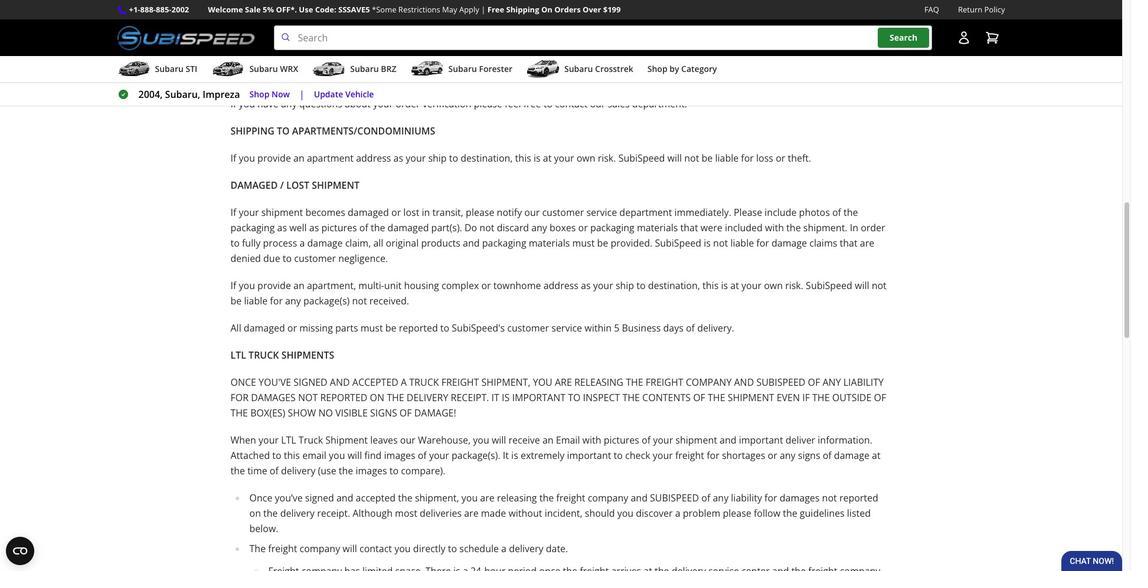 Task type: locate. For each thing, give the bounding box(es) containing it.
1 vertical spatial ltl
[[281, 434, 296, 447]]

1 freight from the left
[[441, 376, 479, 389]]

faq
[[924, 4, 939, 15]]

please inside the if your shipment becomes damaged or lost in transit, please notify our customer service department immediately. please include photos of the packaging as well as pictures of the damaged part(s). do not discard any boxes or packaging materials that were included with the shipment. in order to fully process a damage claim, all original products and packaging materials must be provided. subispeed is not liable for damage claims that are denied due to customer negligence.
[[466, 206, 494, 219]]

1 horizontal spatial /
[[280, 179, 284, 192]]

subispeed logo image
[[117, 25, 255, 50]]

2 vertical spatial this
[[284, 449, 300, 462]]

your inside the if your shipment becomes damaged or lost in transit, please notify our customer service department immediately. please include photos of the packaging as well as pictures of the damaged part(s). do not discard any boxes or packaging materials that were included with the shipment. in order to fully process a damage claim, all original products and packaging materials must be provided. subispeed is not liable for damage claims that are denied due to customer negligence.
[[239, 206, 259, 219]]

subaru inside subaru wrx dropdown button
[[249, 63, 278, 74]]

shop inside shop by category dropdown button
[[647, 63, 667, 74]]

risk.
[[598, 152, 616, 165], [785, 279, 803, 292]]

for inside the if your shipment becomes damaged or lost in transit, please notify our customer service department immediately. please include photos of the packaging as well as pictures of the damaged part(s). do not discard any boxes or packaging materials that were included with the shipment. in order to fully process a damage claim, all original products and packaging materials must be provided. subispeed is not liable for damage claims that are denied due to customer negligence.
[[756, 237, 769, 250]]

if for if you wish to have your item(s) shipped to an address other than your billing address, please be aware that your order may require additional verification and may be subject to processing delays. we recommend allowing extra time for order fulfillment when shipping to an alternate address. if you have any questions about your order verification please feel free to contact our sales department.
[[231, 67, 236, 80]]

1 vertical spatial provide
[[257, 279, 291, 292]]

important
[[512, 391, 566, 404]]

if for if your shipment becomes damaged or lost in transit, please notify our customer service department immediately. please include photos of the packaging as well as pictures of the damaged part(s). do not discard any boxes or packaging materials that were included with the shipment. in order to fully process a damage claim, all original products and packaging materials must be provided. subispeed is not liable for damage claims that are denied due to customer negligence.
[[231, 206, 236, 219]]

apartment
[[307, 152, 354, 165]]

1 if from the top
[[231, 67, 236, 80]]

products
[[421, 237, 460, 250]]

or inside if you provide an apartment, multi-unit housing complex or townhome address as your ship to destination, this is at your own risk. subispeed will not be liable for any package(s) not received.
[[481, 279, 491, 292]]

1 horizontal spatial ship
[[616, 279, 634, 292]]

subispeed inside once you've signed and accepted a truck freight shipment, you are releasing the freight company and subispeed of any liability for damages not reported on the delivery receipt. it is important to inspect the contents of the shipment even if the outside of the box(es) show no visible signs of damage!
[[757, 376, 806, 389]]

provide inside if you provide an apartment, multi-unit housing complex or townhome address as your ship to destination, this is at your own risk. subispeed will not be liable for any package(s) not received.
[[257, 279, 291, 292]]

company up should
[[588, 492, 628, 505]]

any left questions
[[281, 97, 297, 110]]

transit,
[[432, 206, 463, 219]]

for inside if you provide an apartment, multi-unit housing complex or townhome address as your ship to destination, this is at your own risk. subispeed will not be liable for any package(s) not received.
[[270, 295, 283, 308]]

provide down due
[[257, 279, 291, 292]]

days
[[663, 322, 684, 335]]

all
[[231, 322, 241, 335]]

address right townhome
[[544, 279, 579, 292]]

a down the well
[[300, 237, 305, 250]]

freight up contents
[[646, 376, 683, 389]]

the down attached
[[231, 465, 245, 478]]

0 vertical spatial |
[[481, 4, 486, 15]]

1 horizontal spatial verification
[[423, 97, 471, 110]]

original
[[386, 237, 419, 250]]

any left boxes
[[531, 221, 547, 234]]

1 vertical spatial address
[[356, 152, 391, 165]]

subaru left wrx
[[249, 63, 278, 74]]

is
[[534, 152, 541, 165], [704, 237, 711, 250], [721, 279, 728, 292], [511, 449, 518, 462]]

2 provide from the top
[[257, 279, 291, 292]]

1 vertical spatial shipment
[[728, 391, 774, 404]]

liable inside if you provide an apartment, multi-unit housing complex or townhome address as your ship to destination, this is at your own risk. subispeed will not be liable for any package(s) not received.
[[244, 295, 268, 308]]

made
[[481, 507, 506, 520]]

than
[[496, 67, 517, 80]]

0 horizontal spatial truck
[[249, 349, 279, 362]]

of up problem
[[702, 492, 710, 505]]

0 horizontal spatial ship
[[428, 152, 447, 165]]

freight inside once you've signed and accepted the shipment, you are releasing the freight company and subispeed of any liability for damages not reported on the delivery receipt. although most deliveries are made without incident, should you discover a problem please follow the guidelines listed below.
[[556, 492, 585, 505]]

1 vertical spatial shipping
[[231, 125, 274, 138]]

images
[[384, 449, 415, 462], [356, 465, 387, 478]]

1 horizontal spatial at
[[730, 279, 739, 292]]

2 vertical spatial a
[[501, 543, 507, 556]]

welcome
[[208, 4, 243, 15]]

subispeed inside if you provide an apartment, multi-unit housing complex or townhome address as your ship to destination, this is at your own risk. subispeed will not be liable for any package(s) not received.
[[806, 279, 852, 292]]

our
[[590, 97, 605, 110], [524, 206, 540, 219], [400, 434, 415, 447]]

have down 'wish'
[[257, 97, 279, 110]]

1 subaru from the left
[[155, 63, 184, 74]]

contact
[[555, 97, 588, 110], [360, 543, 392, 556]]

will inside if you provide an apartment, multi-unit housing complex or townhome address as your ship to destination, this is at your own risk. subispeed will not be liable for any package(s) not received.
[[855, 279, 869, 292]]

1 horizontal spatial destination,
[[648, 279, 700, 292]]

customer up apartment,
[[294, 252, 336, 265]]

0 vertical spatial ship
[[428, 152, 447, 165]]

damaged up all on the top of the page
[[348, 206, 389, 219]]

please
[[610, 67, 639, 80], [474, 97, 502, 110], [466, 206, 494, 219], [723, 507, 751, 520]]

the right on
[[263, 507, 278, 520]]

or left 'lost'
[[391, 206, 401, 219]]

shop left now
[[249, 88, 269, 100]]

a right schedule
[[501, 543, 507, 556]]

and down do
[[463, 237, 480, 250]]

and inside the if your shipment becomes damaged or lost in transit, please notify our customer service department immediately. please include photos of the packaging as well as pictures of the damaged part(s). do not discard any boxes or packaging materials that were included with the shipment. in order to fully process a damage claim, all original products and packaging materials must be provided. subispeed is not liable for damage claims that are denied due to customer negligence.
[[463, 237, 480, 250]]

4 subaru from the left
[[448, 63, 477, 74]]

1 horizontal spatial company
[[588, 492, 628, 505]]

our right the notify
[[524, 206, 540, 219]]

0 vertical spatial shop
[[647, 63, 667, 74]]

provide for apartment,
[[257, 279, 291, 292]]

to down now
[[277, 125, 290, 138]]

for down the included
[[756, 237, 769, 250]]

1 horizontal spatial shipment
[[676, 434, 717, 447]]

will down in
[[855, 279, 869, 292]]

1 vertical spatial at
[[730, 279, 739, 292]]

billing
[[542, 67, 568, 80]]

subispeed up 'department'
[[618, 152, 665, 165]]

the up 'incident,'
[[539, 492, 554, 505]]

0 vertical spatial shipment
[[312, 179, 360, 192]]

0 horizontal spatial and
[[330, 376, 350, 389]]

with right email
[[582, 434, 601, 447]]

at inside when your ltl truck shipment leaves our warehouse, you will receive an email with pictures of your shipment and important deliver information. attached to this email you will find images of your package(s). it is extremely important to check your freight for shortages or any signs of damage at the time of delivery (use the images to compare).
[[872, 449, 881, 462]]

wish
[[257, 67, 277, 80]]

are
[[860, 237, 874, 250], [480, 492, 495, 505], [464, 507, 479, 520]]

freight right check
[[675, 449, 704, 462]]

are inside the if your shipment becomes damaged or lost in transit, please notify our customer service department immediately. please include photos of the packaging as well as pictures of the damaged part(s). do not discard any boxes or packaging materials that were included with the shipment. in order to fully process a damage claim, all original products and packaging materials must be provided. subispeed is not liable for damage claims that are denied due to customer negligence.
[[860, 237, 874, 250]]

customer up boxes
[[542, 206, 584, 219]]

by
[[670, 63, 679, 74]]

the up in
[[844, 206, 858, 219]]

immediately.
[[675, 206, 731, 219]]

button image
[[957, 31, 971, 45]]

denied
[[231, 252, 261, 265]]

delivery
[[281, 465, 315, 478], [280, 507, 315, 520], [509, 543, 543, 556]]

shipping up wrx
[[276, 40, 320, 53]]

the right if
[[812, 391, 830, 404]]

damage down include
[[772, 237, 807, 250]]

0 horizontal spatial must
[[361, 322, 383, 335]]

faq link
[[924, 4, 939, 16]]

any down deliver
[[780, 449, 796, 462]]

and inside when your ltl truck shipment leaves our warehouse, you will receive an email with pictures of your shipment and important deliver information. attached to this email you will find images of your package(s). it is extremely important to check your freight for shortages or any signs of damage at the time of delivery (use the images to compare).
[[720, 434, 737, 447]]

an inside when your ltl truck shipment leaves our warehouse, you will receive an email with pictures of your shipment and important deliver information. attached to this email you will find images of your package(s). it is extremely important to check your freight for shortages or any signs of damage at the time of delivery (use the images to compare).
[[542, 434, 554, 447]]

pictures down becomes
[[321, 221, 357, 234]]

an inside if you provide an apartment, multi-unit housing complex or townhome address as your ship to destination, this is at your own risk. subispeed will not be liable for any package(s) not received.
[[293, 279, 304, 292]]

0 horizontal spatial pictures
[[321, 221, 357, 234]]

0 horizontal spatial destination,
[[461, 152, 513, 165]]

2 horizontal spatial a
[[675, 507, 680, 520]]

missing
[[299, 322, 333, 335]]

delivery down email on the bottom of page
[[281, 465, 315, 478]]

0 vertical spatial destination,
[[461, 152, 513, 165]]

orders
[[554, 4, 581, 15]]

1 vertical spatial our
[[524, 206, 540, 219]]

freight right the
[[268, 543, 297, 556]]

shipped
[[370, 67, 405, 80]]

include
[[765, 206, 797, 219]]

shipment down 'apartment'
[[312, 179, 360, 192]]

1 vertical spatial risk.
[[785, 279, 803, 292]]

the down "damages"
[[783, 507, 797, 520]]

a inside the if your shipment becomes damaged or lost in transit, please notify our customer service department immediately. please include photos of the packaging as well as pictures of the damaged part(s). do not discard any boxes or packaging materials that were included with the shipment. in order to fully process a damage claim, all original products and packaging materials must be provided. subispeed is not liable for damage claims that are denied due to customer negligence.
[[300, 237, 305, 250]]

1 horizontal spatial pictures
[[604, 434, 639, 447]]

the right (use
[[339, 465, 353, 478]]

search
[[890, 32, 918, 43]]

visible
[[335, 407, 368, 420]]

receipt.
[[451, 391, 489, 404]]

freight inside when your ltl truck shipment leaves our warehouse, you will receive an email with pictures of your shipment and important deliver information. attached to this email you will find images of your package(s). it is extremely important to check your freight for shortages or any signs of damage at the time of delivery (use the images to compare).
[[675, 449, 704, 462]]

or
[[776, 152, 785, 165], [391, 206, 401, 219], [578, 221, 588, 234], [481, 279, 491, 292], [287, 322, 297, 335], [768, 449, 777, 462]]

shipment down contents
[[676, 434, 717, 447]]

shop left by
[[647, 63, 667, 74]]

photos
[[799, 206, 830, 219]]

0 horizontal spatial subispeed
[[650, 492, 699, 505]]

2 vertical spatial subispeed
[[806, 279, 852, 292]]

that up fulfillment
[[684, 67, 702, 80]]

0 vertical spatial reported
[[399, 322, 438, 335]]

0 vertical spatial important
[[739, 434, 783, 447]]

is down were
[[704, 237, 711, 250]]

a subaru sti thumbnail image image
[[117, 60, 150, 78]]

forester
[[479, 63, 512, 74]]

0 horizontal spatial ltl
[[231, 349, 246, 362]]

please
[[734, 206, 762, 219]]

0 vertical spatial /
[[269, 40, 273, 53]]

subaru inside subaru forester dropdown button
[[448, 63, 477, 74]]

0 horizontal spatial shipment
[[261, 206, 303, 219]]

service up provided. at the top right of the page
[[586, 206, 617, 219]]

ltl truck shipments
[[231, 349, 334, 362]]

/
[[269, 40, 273, 53], [280, 179, 284, 192]]

1 vertical spatial subispeed
[[650, 492, 699, 505]]

destination, up the notify
[[461, 152, 513, 165]]

of down attached
[[270, 465, 279, 478]]

2 vertical spatial freight
[[268, 543, 297, 556]]

subispeed up discover at the bottom of page
[[650, 492, 699, 505]]

2002
[[172, 4, 189, 15]]

if
[[802, 391, 810, 404]]

not
[[298, 391, 318, 404]]

1 and from the left
[[330, 376, 350, 389]]

if inside the if your shipment becomes damaged or lost in transit, please notify our customer service department immediately. please include photos of the packaging as well as pictures of the damaged part(s). do not discard any boxes or packaging materials that were included with the shipment. in order to fully process a damage claim, all original products and packaging materials must be provided. subispeed is not liable for damage claims that are denied due to customer negligence.
[[231, 206, 236, 219]]

be inside the if your shipment becomes damaged or lost in transit, please notify our customer service department immediately. please include photos of the packaging as well as pictures of the damaged part(s). do not discard any boxes or packaging materials that were included with the shipment. in order to fully process a damage claim, all original products and packaging materials must be provided. subispeed is not liable for damage claims that are denied due to customer negligence.
[[597, 237, 608, 250]]

subaru up we
[[448, 63, 477, 74]]

an up package(s)
[[293, 279, 304, 292]]

shop now
[[249, 88, 290, 100]]

reported up 'listed'
[[839, 492, 878, 505]]

1 horizontal spatial shop
[[647, 63, 667, 74]]

subaru inside subaru brz dropdown button
[[350, 63, 379, 74]]

5 subaru from the left
[[564, 63, 593, 74]]

ltl left truck
[[281, 434, 296, 447]]

shop inside shop now link
[[249, 88, 269, 100]]

subispeed up even at the bottom right
[[757, 376, 806, 389]]

subaru for subaru wrx
[[249, 63, 278, 74]]

0 vertical spatial address
[[433, 67, 468, 80]]

2 horizontal spatial our
[[590, 97, 605, 110]]

a inside once you've signed and accepted the shipment, you are releasing the freight company and subispeed of any liability for damages not reported on the delivery receipt. although most deliveries are made without incident, should you discover a problem please follow the guidelines listed below.
[[675, 507, 680, 520]]

pictures inside when your ltl truck shipment leaves our warehouse, you will receive an email with pictures of your shipment and important deliver information. attached to this email you will find images of your package(s). it is extremely important to check your freight for shortages or any signs of damage at the time of delivery (use the images to compare).
[[604, 434, 639, 447]]

that down immediately.
[[680, 221, 698, 234]]

truck up you've
[[249, 349, 279, 362]]

subaru inside subaru crosstrek dropdown button
[[564, 63, 593, 74]]

1 horizontal spatial may
[[754, 67, 773, 80]]

not
[[684, 152, 699, 165], [480, 221, 494, 234], [713, 237, 728, 250], [872, 279, 887, 292], [352, 295, 367, 308], [822, 492, 837, 505]]

for inside once you've signed and accepted the shipment, you are releasing the freight company and subispeed of any liability for damages not reported on the delivery receipt. although most deliveries are made without incident, should you discover a problem please follow the guidelines listed below.
[[765, 492, 777, 505]]

own inside if you provide an apartment, multi-unit housing complex or townhome address as your ship to destination, this is at your own risk. subispeed will not be liable for any package(s) not received.
[[764, 279, 783, 292]]

with down include
[[765, 221, 784, 234]]

0 vertical spatial materials
[[637, 221, 678, 234]]

1 vertical spatial own
[[764, 279, 783, 292]]

0 vertical spatial customer
[[542, 206, 584, 219]]

2004, subaru, impreza
[[138, 88, 240, 101]]

0 vertical spatial a
[[300, 237, 305, 250]]

1 vertical spatial time
[[247, 465, 267, 478]]

as up within
[[581, 279, 591, 292]]

1 horizontal spatial must
[[572, 237, 595, 250]]

subaru up extra
[[564, 63, 593, 74]]

if inside if you provide an apartment, multi-unit housing complex or townhome address as your ship to destination, this is at your own risk. subispeed will not be liable for any package(s) not received.
[[231, 279, 236, 292]]

1 vertical spatial destination,
[[648, 279, 700, 292]]

claim,
[[345, 237, 371, 250]]

that down in
[[840, 237, 858, 250]]

of inside once you've signed and accepted the shipment, you are releasing the freight company and subispeed of any liability for damages not reported on the delivery receipt. although most deliveries are made without incident, should you discover a problem please follow the guidelines listed below.
[[702, 492, 710, 505]]

a
[[401, 376, 407, 389]]

as
[[394, 152, 403, 165], [277, 221, 287, 234], [309, 221, 319, 234], [581, 279, 591, 292]]

will
[[667, 152, 682, 165], [855, 279, 869, 292], [492, 434, 506, 447], [348, 449, 362, 462], [343, 543, 357, 556]]

contents
[[642, 391, 691, 404]]

update vehicle button
[[314, 88, 374, 101]]

risk. inside if you provide an apartment, multi-unit housing complex or townhome address as your ship to destination, this is at your own risk. subispeed will not be liable for any package(s) not received.
[[785, 279, 803, 292]]

1 provide from the top
[[257, 152, 291, 165]]

0 vertical spatial our
[[590, 97, 605, 110]]

our inside if you wish to have your item(s) shipped to an address other than your billing address, please be aware that your order may require additional verification and may be subject to processing delays. we recommend allowing extra time for order fulfillment when shipping to an alternate address. if you have any questions about your order verification please feel free to contact our sales department.
[[590, 97, 605, 110]]

with
[[765, 221, 784, 234], [582, 434, 601, 447]]

4 if from the top
[[231, 206, 236, 219]]

0 vertical spatial may
[[754, 67, 773, 80]]

address inside if you provide an apartment, multi-unit housing complex or townhome address as your ship to destination, this is at your own risk. subispeed will not be liable for any package(s) not received.
[[544, 279, 579, 292]]

subaru for subaru brz
[[350, 63, 379, 74]]

0 vertical spatial delivery
[[281, 465, 315, 478]]

if for if you provide an apartment, multi-unit housing complex or townhome address as your ship to destination, this is at your own risk. subispeed will not be liable for any package(s) not received.
[[231, 279, 236, 292]]

0 horizontal spatial shop
[[249, 88, 269, 100]]

| left free
[[481, 4, 486, 15]]

damage down information.
[[834, 449, 870, 462]]

verification down 'wish'
[[231, 82, 279, 95]]

shipping to apartments/condominiums
[[231, 125, 435, 138]]

company inside once you've signed and accepted the shipment, you are releasing the freight company and subispeed of any liability for damages not reported on the delivery receipt. although most deliveries are made without incident, should you discover a problem please follow the guidelines listed below.
[[588, 492, 628, 505]]

ltl down all
[[231, 349, 246, 362]]

order down processing
[[396, 97, 420, 110]]

complex
[[442, 279, 479, 292]]

processing
[[381, 82, 429, 95]]

will down shipment
[[348, 449, 362, 462]]

3 if from the top
[[231, 152, 236, 165]]

2 vertical spatial at
[[872, 449, 881, 462]]

materials down boxes
[[529, 237, 570, 250]]

search input field
[[274, 25, 932, 50]]

to inside if you provide an apartment, multi-unit housing complex or townhome address as your ship to destination, this is at your own risk. subispeed will not be liable for any package(s) not received.
[[637, 279, 646, 292]]

2 subaru from the left
[[249, 63, 278, 74]]

1 vertical spatial that
[[680, 221, 698, 234]]

1 horizontal spatial this
[[515, 152, 531, 165]]

truck
[[299, 434, 323, 447]]

0 vertical spatial ltl
[[231, 349, 246, 362]]

1 vertical spatial must
[[361, 322, 383, 335]]

other
[[470, 67, 494, 80]]

packaging up the fully at left top
[[231, 221, 275, 234]]

0 horizontal spatial a
[[300, 237, 305, 250]]

shipment up the well
[[261, 206, 303, 219]]

shipment,
[[481, 376, 530, 389]]

0 horizontal spatial contact
[[360, 543, 392, 556]]

subaru for subaru crosstrek
[[564, 63, 593, 74]]

1 vertical spatial truck
[[409, 376, 439, 389]]

ltl inside when your ltl truck shipment leaves our warehouse, you will receive an email with pictures of your shipment and important deliver information. attached to this email you will find images of your package(s). it is extremely important to check your freight for shortages or any signs of damage at the time of delivery (use the images to compare).
[[281, 434, 296, 447]]

0 vertical spatial at
[[543, 152, 552, 165]]

service inside the if your shipment becomes damaged or lost in transit, please notify our customer service department immediately. please include photos of the packaging as well as pictures of the damaged part(s). do not discard any boxes or packaging materials that were included with the shipment. in order to fully process a damage claim, all original products and packaging materials must be provided. subispeed is not liable for damage claims that are denied due to customer negligence.
[[586, 206, 617, 219]]

order
[[727, 67, 751, 80], [638, 82, 663, 95], [396, 97, 420, 110], [861, 221, 885, 234]]

2 vertical spatial our
[[400, 434, 415, 447]]

the up most
[[398, 492, 413, 505]]

and up discover at the bottom of page
[[631, 492, 648, 505]]

2 horizontal spatial packaging
[[590, 221, 635, 234]]

0 horizontal spatial own
[[577, 152, 595, 165]]

verification down delays.
[[423, 97, 471, 110]]

subispeed's
[[452, 322, 505, 335]]

2 vertical spatial damaged
[[244, 322, 285, 335]]

if up damaged
[[231, 152, 236, 165]]

0 horizontal spatial have
[[257, 97, 279, 110]]

0 vertical spatial service
[[586, 206, 617, 219]]

company down receipt.
[[300, 543, 340, 556]]

provided.
[[611, 237, 652, 250]]

releasing
[[497, 492, 537, 505]]

package(s)
[[303, 295, 350, 308]]

for inside if you wish to have your item(s) shipped to an address other than your billing address, please be aware that your order may require additional verification and may be subject to processing delays. we recommend allowing extra time for order fulfillment when shipping to an alternate address. if you have any questions about your order verification please feel free to contact our sales department.
[[623, 82, 636, 95]]

receive
[[509, 434, 540, 447]]

*some
[[372, 4, 396, 15]]

to
[[277, 125, 290, 138], [568, 391, 581, 404]]

the up contents
[[626, 376, 643, 389]]

have down billing / shipping addresses
[[291, 67, 312, 80]]

shipment
[[261, 206, 303, 219], [676, 434, 717, 447]]

1 horizontal spatial to
[[568, 391, 581, 404]]

1 horizontal spatial shipping
[[276, 40, 320, 53]]

0 vertical spatial truck
[[249, 349, 279, 362]]

shipment left even at the bottom right
[[728, 391, 774, 404]]

at
[[543, 152, 552, 165], [730, 279, 739, 292], [872, 449, 881, 462]]

are up made
[[480, 492, 495, 505]]

or right the shortages
[[768, 449, 777, 462]]

2 vertical spatial are
[[464, 507, 479, 520]]

once you've signed and accepted a truck freight shipment, you are releasing the freight company and subispeed of any liability for damages not reported on the delivery receipt. it is important to inspect the contents of the shipment even if the outside of the box(es) show no visible signs of damage!
[[231, 376, 886, 420]]

listed
[[847, 507, 871, 520]]

and up reported
[[330, 376, 350, 389]]

were
[[701, 221, 722, 234]]

2 horizontal spatial freight
[[675, 449, 704, 462]]

parts
[[335, 322, 358, 335]]

truck inside once you've signed and accepted a truck freight shipment, you are releasing the freight company and subispeed of any liability for damages not reported on the delivery receipt. it is important to inspect the contents of the shipment even if the outside of the box(es) show no visible signs of damage!
[[409, 376, 439, 389]]

if you provide an apartment address as your ship to destination, this is at your own risk. subispeed will not be liable for loss or theft.
[[231, 152, 811, 165]]

return
[[958, 4, 982, 15]]

boxes
[[550, 221, 576, 234]]

2 vertical spatial liable
[[244, 295, 268, 308]]

time
[[601, 82, 621, 95], [247, 465, 267, 478]]

for inside when your ltl truck shipment leaves our warehouse, you will receive an email with pictures of your shipment and important deliver information. attached to this email you will find images of your package(s). it is extremely important to check your freight for shortages or any signs of damage at the time of delivery (use the images to compare).
[[707, 449, 720, 462]]

have
[[291, 67, 312, 80], [257, 97, 279, 110]]

signs
[[370, 407, 397, 420]]

2 vertical spatial customer
[[507, 322, 549, 335]]

theft.
[[788, 152, 811, 165]]

and right company
[[734, 376, 754, 389]]

0 horizontal spatial address
[[356, 152, 391, 165]]

1 vertical spatial to
[[568, 391, 581, 404]]

accepted
[[352, 376, 398, 389]]

to left the subispeed's
[[440, 322, 449, 335]]

0 vertical spatial must
[[572, 237, 595, 250]]

5 if from the top
[[231, 279, 236, 292]]

1 vertical spatial ship
[[616, 279, 634, 292]]

this inside if you provide an apartment, multi-unit housing complex or townhome address as your ship to destination, this is at your own risk. subispeed will not be liable for any package(s) not received.
[[703, 279, 719, 292]]

images down find
[[356, 465, 387, 478]]

a subaru brz thumbnail image image
[[312, 60, 346, 78]]

3 subaru from the left
[[350, 63, 379, 74]]

or inside when your ltl truck shipment leaves our warehouse, you will receive an email with pictures of your shipment and important deliver information. attached to this email you will find images of your package(s). it is extremely important to check your freight for shortages or any signs of damage at the time of delivery (use the images to compare).
[[768, 449, 777, 462]]

may up questions
[[301, 82, 320, 95]]

shipment inside the if your shipment becomes damaged or lost in transit, please notify our customer service department immediately. please include photos of the packaging as well as pictures of the damaged part(s). do not discard any boxes or packaging materials that were included with the shipment. in order to fully process a damage claim, all original products and packaging materials must be provided. subispeed is not liable for damage claims that are denied due to customer negligence.
[[261, 206, 303, 219]]

any inside once you've signed and accepted the shipment, you are releasing the freight company and subispeed of any liability for damages not reported on the delivery receipt. although most deliveries are made without incident, should you discover a problem please follow the guidelines listed below.
[[713, 492, 729, 505]]

should
[[585, 507, 615, 520]]

you
[[239, 67, 255, 80], [239, 97, 255, 110], [239, 152, 255, 165], [239, 279, 255, 292], [473, 434, 489, 447], [329, 449, 345, 462], [462, 492, 478, 505], [617, 507, 634, 520], [394, 543, 411, 556]]

0 vertical spatial with
[[765, 221, 784, 234]]

1 horizontal spatial |
[[481, 4, 486, 15]]

1 vertical spatial shop
[[249, 88, 269, 100]]

with inside when your ltl truck shipment leaves our warehouse, you will receive an email with pictures of your shipment and important deliver information. attached to this email you will find images of your package(s). it is extremely important to check your freight for shortages or any signs of damage at the time of delivery (use the images to compare).
[[582, 434, 601, 447]]

1 vertical spatial this
[[703, 279, 719, 292]]

885-
[[156, 4, 172, 15]]

reported
[[320, 391, 367, 404]]

0 horizontal spatial with
[[582, 434, 601, 447]]

now
[[272, 88, 290, 100]]

0 vertical spatial this
[[515, 152, 531, 165]]

0 horizontal spatial /
[[269, 40, 273, 53]]

subaru inside subaru sti dropdown button
[[155, 63, 184, 74]]

2 horizontal spatial damage
[[834, 449, 870, 462]]

damage down becomes
[[307, 237, 343, 250]]

this left email on the bottom of page
[[284, 449, 300, 462]]

own
[[577, 152, 595, 165], [764, 279, 783, 292]]

0 horizontal spatial freight
[[441, 376, 479, 389]]

1 horizontal spatial subispeed
[[757, 376, 806, 389]]



Task type: describe. For each thing, give the bounding box(es) containing it.
information.
[[818, 434, 872, 447]]

deliveries
[[420, 507, 462, 520]]

any inside when your ltl truck shipment leaves our warehouse, you will receive an email with pictures of your shipment and important deliver information. attached to this email you will find images of your package(s). it is extremely important to check your freight for shortages or any signs of damage at the time of delivery (use the images to compare).
[[780, 449, 796, 462]]

you
[[533, 376, 552, 389]]

please inside once you've signed and accepted the shipment, you are releasing the freight company and subispeed of any liability for damages not reported on the delivery receipt. although most deliveries are made without incident, should you discover a problem please follow the guidelines listed below.
[[723, 507, 751, 520]]

townhome
[[493, 279, 541, 292]]

the right the inspect
[[623, 391, 640, 404]]

about
[[345, 97, 371, 110]]

any inside if you provide an apartment, multi-unit housing complex or townhome address as your ship to destination, this is at your own risk. subispeed will not be liable for any package(s) not received.
[[285, 295, 301, 308]]

subispeed inside the if your shipment becomes damaged or lost in transit, please notify our customer service department immediately. please include photos of the packaging as well as pictures of the damaged part(s). do not discard any boxes or packaging materials that were included with the shipment. in order to fully process a damage claim, all original products and packaging materials must be provided. subispeed is not liable for damage claims that are denied due to customer negligence.
[[655, 237, 701, 250]]

extremely
[[521, 449, 565, 462]]

even
[[777, 391, 800, 404]]

be down received.
[[385, 322, 396, 335]]

order up "department." on the right top of the page
[[638, 82, 663, 95]]

0 horizontal spatial verification
[[231, 82, 279, 95]]

of up claim,
[[359, 221, 368, 234]]

you left 'wish'
[[239, 67, 255, 80]]

is down free
[[534, 152, 541, 165]]

our inside the if your shipment becomes damaged or lost in transit, please notify our customer service department immediately. please include photos of the packaging as well as pictures of the damaged part(s). do not discard any boxes or packaging materials that were included with the shipment. in order to fully process a damage claim, all original products and packaging materials must be provided. subispeed is not liable for damage claims that are denied due to customer negligence.
[[524, 206, 540, 219]]

you down shipment
[[329, 449, 345, 462]]

allowing
[[537, 82, 573, 95]]

2 vertical spatial that
[[840, 237, 858, 250]]

update
[[314, 88, 343, 100]]

0 vertical spatial damaged
[[348, 206, 389, 219]]

0 horizontal spatial to
[[277, 125, 290, 138]]

1 vertical spatial contact
[[360, 543, 392, 556]]

multi-
[[359, 279, 384, 292]]

as inside if you provide an apartment, multi-unit housing complex or townhome address as your ship to destination, this is at your own risk. subispeed will not be liable for any package(s) not received.
[[581, 279, 591, 292]]

is inside when your ltl truck shipment leaves our warehouse, you will receive an email with pictures of your shipment and important deliver information. attached to this email you will find images of your package(s). it is extremely important to check your freight for shortages or any signs of damage at the time of delivery (use the images to compare).
[[511, 449, 518, 462]]

our inside when your ltl truck shipment leaves our warehouse, you will receive an email with pictures of your shipment and important deliver information. attached to this email you will find images of your package(s). it is extremely important to check your freight for shortages or any signs of damage at the time of delivery (use the images to compare).
[[400, 434, 415, 447]]

as down apartments/condominiums
[[394, 152, 403, 165]]

1 vertical spatial company
[[300, 543, 340, 556]]

the up all on the top of the page
[[371, 221, 385, 234]]

subaru for subaru sti
[[155, 63, 184, 74]]

shipment inside once you've signed and accepted a truck freight shipment, you are releasing the freight company and subispeed of any liability for damages not reported on the delivery receipt. it is important to inspect the contents of the shipment even if the outside of the box(es) show no visible signs of damage!
[[728, 391, 774, 404]]

the down a on the left bottom of the page
[[387, 391, 404, 404]]

subaru sti
[[155, 63, 197, 74]]

at inside if you provide an apartment, multi-unit housing complex or townhome address as your ship to destination, this is at your own risk. subispeed will not be liable for any package(s) not received.
[[730, 279, 739, 292]]

for left the loss
[[741, 152, 754, 165]]

outside
[[832, 391, 872, 404]]

2 and from the left
[[734, 376, 754, 389]]

/ for damaged
[[280, 179, 284, 192]]

address inside if you wish to have your item(s) shipped to an address other than your billing address, please be aware that your order may require additional verification and may be subject to processing delays. we recommend allowing extra time for order fulfillment when shipping to an alternate address. if you have any questions about your order verification please feel free to contact our sales department.
[[433, 67, 468, 80]]

an up lost
[[293, 152, 304, 165]]

follow
[[754, 507, 780, 520]]

apartment,
[[307, 279, 356, 292]]

1 horizontal spatial materials
[[637, 221, 678, 234]]

billing / shipping addresses
[[231, 40, 374, 53]]

check
[[625, 449, 650, 462]]

subispeed inside once you've signed and accepted the shipment, you are releasing the freight company and subispeed of any liability for damages not reported on the delivery receipt. although most deliveries are made without incident, should you discover a problem please follow the guidelines listed below.
[[650, 492, 699, 505]]

delays.
[[431, 82, 462, 95]]

0 vertical spatial subispeed
[[618, 152, 665, 165]]

negligence.
[[338, 252, 388, 265]]

warehouse,
[[418, 434, 471, 447]]

of up compare). at the left of page
[[418, 449, 427, 462]]

an down "require"
[[791, 82, 802, 95]]

2 if from the top
[[231, 97, 236, 110]]

be left aware
[[641, 67, 652, 80]]

wrx
[[280, 63, 298, 74]]

and inside if you wish to have your item(s) shipped to an address other than your billing address, please be aware that your order may require additional verification and may be subject to processing delays. we recommend allowing extra time for order fulfillment when shipping to an alternate address. if you have any questions about your order verification please feel free to contact our sales department.
[[282, 82, 299, 95]]

is
[[502, 391, 510, 404]]

order up 'when'
[[727, 67, 751, 80]]

0 vertical spatial images
[[384, 449, 415, 462]]

fulfillment
[[665, 82, 710, 95]]

to right due
[[283, 252, 292, 265]]

of up if
[[808, 376, 820, 389]]

crosstrek
[[595, 63, 633, 74]]

sti
[[186, 63, 197, 74]]

you inside if you provide an apartment, multi-unit housing complex or townhome address as your ship to destination, this is at your own risk. subispeed will not be liable for any package(s) not received.
[[239, 279, 255, 292]]

or right boxes
[[578, 221, 588, 234]]

subject
[[336, 82, 367, 95]]

time inside when your ltl truck shipment leaves our warehouse, you will receive an email with pictures of your shipment and important deliver information. attached to this email you will find images of your package(s). it is extremely important to check your freight for shortages or any signs of damage at the time of delivery (use the images to compare).
[[247, 465, 267, 478]]

the
[[249, 543, 266, 556]]

category
[[681, 63, 717, 74]]

of up check
[[642, 434, 651, 447]]

if for if you provide an apartment address as your ship to destination, this is at your own risk. subispeed will not be liable for loss or theft.
[[231, 152, 236, 165]]

included
[[725, 221, 763, 234]]

be up questions
[[322, 82, 333, 95]]

department.
[[632, 97, 687, 110]]

housing
[[404, 279, 439, 292]]

0 vertical spatial own
[[577, 152, 595, 165]]

once
[[249, 492, 272, 505]]

1 vertical spatial |
[[299, 88, 304, 101]]

shop for shop by category
[[647, 63, 667, 74]]

(use
[[318, 465, 336, 478]]

recommend
[[481, 82, 534, 95]]

1 vertical spatial verification
[[423, 97, 471, 110]]

0 vertical spatial risk.
[[598, 152, 616, 165]]

to down "require"
[[779, 82, 788, 95]]

do
[[465, 221, 477, 234]]

an up processing
[[419, 67, 430, 80]]

damages
[[780, 492, 820, 505]]

you've
[[259, 376, 291, 389]]

if your shipment becomes damaged or lost in transit, please notify our customer service department immediately. please include photos of the packaging as well as pictures of the damaged part(s). do not discard any boxes or packaging materials that were included with the shipment. in order to fully process a damage claim, all original products and packaging materials must be provided. subispeed is not liable for damage claims that are denied due to customer negligence.
[[231, 206, 885, 265]]

to left compare). at the left of page
[[389, 465, 399, 478]]

0 horizontal spatial damage
[[307, 237, 343, 250]]

to up processing
[[408, 67, 417, 80]]

item(s)
[[337, 67, 367, 80]]

subaru brz
[[350, 63, 396, 74]]

0 vertical spatial have
[[291, 67, 312, 80]]

+1-
[[129, 4, 140, 15]]

releasing
[[574, 376, 623, 389]]

+1-888-885-2002 link
[[129, 4, 189, 16]]

shop for shop now
[[249, 88, 269, 100]]

1 vertical spatial customer
[[294, 252, 336, 265]]

on
[[541, 4, 552, 15]]

to right directly
[[448, 543, 457, 556]]

return policy
[[958, 4, 1005, 15]]

or left missing
[[287, 322, 297, 335]]

order inside the if your shipment becomes damaged or lost in transit, please notify our customer service department immediately. please include photos of the packaging as well as pictures of the damaged part(s). do not discard any boxes or packaging materials that were included with the shipment. in order to fully process a damage claim, all original products and packaging materials must be provided. subispeed is not liable for damage claims that are denied due to customer negligence.
[[861, 221, 885, 234]]

the down company
[[708, 391, 725, 404]]

to inside once you've signed and accepted a truck freight shipment, you are releasing the freight company and subispeed of any liability for damages not reported on the delivery receipt. it is important to inspect the contents of the shipment even if the outside of the box(es) show no visible signs of damage!
[[568, 391, 581, 404]]

sales
[[608, 97, 630, 110]]

time inside if you wish to have your item(s) shipped to an address other than your billing address, please be aware that your order may require additional verification and may be subject to processing delays. we recommend allowing extra time for order fulfillment when shipping to an alternate address. if you have any questions about your order verification please feel free to contact our sales department.
[[601, 82, 621, 95]]

to left the fully at left top
[[231, 237, 240, 250]]

pictures inside the if your shipment becomes damaged or lost in transit, please notify our customer service department immediately. please include photos of the packaging as well as pictures of the damaged part(s). do not discard any boxes or packaging materials that were included with the shipment. in order to fully process a damage claim, all original products and packaging materials must be provided. subispeed is not liable for damage claims that are denied due to customer negligence.
[[321, 221, 357, 234]]

when your ltl truck shipment leaves our warehouse, you will receive an email with pictures of your shipment and important deliver information. attached to this email you will find images of your package(s). it is extremely important to check your freight for shortages or any signs of damage at the time of delivery (use the images to compare).
[[231, 434, 881, 478]]

in
[[422, 206, 430, 219]]

1 horizontal spatial are
[[480, 492, 495, 505]]

must inside the if your shipment becomes damaged or lost in transit, please notify our customer service department immediately. please include photos of the packaging as well as pictures of the damaged part(s). do not discard any boxes or packaging materials that were included with the shipment. in order to fully process a damage claim, all original products and packaging materials must be provided. subispeed is not liable for damage claims that are denied due to customer negligence.
[[572, 237, 595, 250]]

shipment.
[[803, 221, 848, 234]]

well
[[289, 221, 307, 234]]

1 horizontal spatial a
[[501, 543, 507, 556]]

will up it
[[492, 434, 506, 447]]

is inside the if your shipment becomes damaged or lost in transit, please notify our customer service department immediately. please include photos of the packaging as well as pictures of the damaged part(s). do not discard any boxes or packaging materials that were included with the shipment. in order to fully process a damage claim, all original products and packaging materials must be provided. subispeed is not liable for damage claims that are denied due to customer negligence.
[[704, 237, 711, 250]]

of down company
[[693, 391, 705, 404]]

$199
[[603, 4, 621, 15]]

box(es)
[[250, 407, 285, 420]]

fully
[[242, 237, 261, 250]]

ship inside if you provide an apartment, multi-unit housing complex or townhome address as your ship to destination, this is at your own risk. subispeed will not be liable for any package(s) not received.
[[616, 279, 634, 292]]

to right 'wish'
[[280, 67, 289, 80]]

1 vertical spatial materials
[[529, 237, 570, 250]]

to right free
[[544, 97, 553, 110]]

shortages
[[722, 449, 765, 462]]

delivery inside when your ltl truck shipment leaves our warehouse, you will receive an email with pictures of your shipment and important deliver information. attached to this email you will find images of your package(s). it is extremely important to check your freight for shortages or any signs of damage at the time of delivery (use the images to compare).
[[281, 465, 315, 478]]

1 horizontal spatial important
[[739, 434, 783, 447]]

loss
[[756, 152, 773, 165]]

the down for
[[231, 407, 248, 420]]

damage inside when your ltl truck shipment leaves our warehouse, you will receive an email with pictures of your shipment and important deliver information. attached to this email you will find images of your package(s). it is extremely important to check your freight for shortages or any signs of damage at the time of delivery (use the images to compare).
[[834, 449, 870, 462]]

any inside the if your shipment becomes damaged or lost in transit, please notify our customer service department immediately. please include photos of the packaging as well as pictures of the damaged part(s). do not discard any boxes or packaging materials that were included with the shipment. in order to fully process a damage claim, all original products and packaging materials must be provided. subispeed is not liable for damage claims that are denied due to customer negligence.
[[531, 221, 547, 234]]

will down "department." on the right top of the page
[[667, 152, 682, 165]]

as up "process"
[[277, 221, 287, 234]]

address.
[[847, 82, 884, 95]]

directly
[[413, 543, 445, 556]]

of right days
[[686, 322, 695, 335]]

as right the well
[[309, 221, 319, 234]]

delivery
[[407, 391, 448, 404]]

inspect
[[583, 391, 620, 404]]

shipment
[[325, 434, 368, 447]]

of right signs
[[823, 449, 832, 462]]

and up receipt.
[[336, 492, 353, 505]]

please down we
[[474, 97, 502, 110]]

compare).
[[401, 465, 445, 478]]

0 vertical spatial liable
[[715, 152, 739, 165]]

0 horizontal spatial shipping
[[231, 125, 274, 138]]

you down subaru wrx dropdown button
[[239, 97, 255, 110]]

0 horizontal spatial freight
[[268, 543, 297, 556]]

contact inside if you wish to have your item(s) shipped to an address other than your billing address, please be aware that your order may require additional verification and may be subject to processing delays. we recommend allowing extra time for order fulfillment when shipping to an alternate address. if you have any questions about your order verification please feel free to contact our sales department.
[[555, 97, 588, 110]]

you up damaged
[[239, 152, 255, 165]]

you right the 'shipment,'
[[462, 492, 478, 505]]

department
[[620, 206, 672, 219]]

please up sales
[[610, 67, 639, 80]]

1 vertical spatial images
[[356, 465, 387, 478]]

package(s).
[[452, 449, 500, 462]]

be inside if you provide an apartment, multi-unit housing complex or townhome address as your ship to destination, this is at your own risk. subispeed will not be liable for any package(s) not received.
[[231, 295, 242, 308]]

feel
[[505, 97, 521, 110]]

shop by category button
[[647, 59, 717, 82]]

addresses
[[322, 40, 374, 53]]

or right the loss
[[776, 152, 785, 165]]

use
[[299, 4, 313, 15]]

you right should
[[617, 507, 634, 520]]

subaru for subaru forester
[[448, 63, 477, 74]]

of up shipment.
[[832, 206, 841, 219]]

billing
[[231, 40, 267, 53]]

0 horizontal spatial packaging
[[231, 221, 275, 234]]

destination, inside if you provide an apartment, multi-unit housing complex or townhome address as your ship to destination, this is at your own risk. subispeed will not be liable for any package(s) not received.
[[648, 279, 700, 292]]

to up transit,
[[449, 152, 458, 165]]

the freight company will contact you directly to schedule a delivery date.
[[249, 543, 568, 556]]

1 horizontal spatial packaging
[[482, 237, 526, 250]]

reported inside once you've signed and accepted the shipment, you are releasing the freight company and subispeed of any liability for damages not reported on the delivery receipt. although most deliveries are made without incident, should you discover a problem please follow the guidelines listed below.
[[839, 492, 878, 505]]

subaru brz button
[[312, 59, 396, 82]]

be up immediately.
[[702, 152, 713, 165]]

below.
[[249, 523, 278, 536]]

not inside once you've signed and accepted the shipment, you are releasing the freight company and subispeed of any liability for damages not reported on the delivery receipt. although most deliveries are made without incident, should you discover a problem please follow the guidelines listed below.
[[822, 492, 837, 505]]

shipment inside when your ltl truck shipment leaves our warehouse, you will receive an email with pictures of your shipment and important deliver information. attached to this email you will find images of your package(s). it is extremely important to check your freight for shortages or any signs of damage at the time of delivery (use the images to compare).
[[676, 434, 717, 447]]

a subaru wrx thumbnail image image
[[212, 60, 245, 78]]

all damaged or missing parts must be reported to subispeed's customer service within 5 business days of delivery.
[[231, 322, 734, 335]]

return policy link
[[958, 4, 1005, 16]]

the down include
[[786, 221, 801, 234]]

you left directly
[[394, 543, 411, 556]]

with inside the if your shipment becomes damaged or lost in transit, please notify our customer service department immediately. please include photos of the packaging as well as pictures of the damaged part(s). do not discard any boxes or packaging materials that were included with the shipment. in order to fully process a damage claim, all original products and packaging materials must be provided. subispeed is not liable for damage claims that are denied due to customer negligence.
[[765, 221, 784, 234]]

delivery.
[[697, 322, 734, 335]]

of right signs
[[400, 407, 412, 420]]

most
[[395, 507, 417, 520]]

0 horizontal spatial at
[[543, 152, 552, 165]]

extra
[[576, 82, 598, 95]]

0 horizontal spatial service
[[552, 322, 582, 335]]

is inside if you provide an apartment, multi-unit housing complex or townhome address as your ship to destination, this is at your own risk. subispeed will not be liable for any package(s) not received.
[[721, 279, 728, 292]]

open widget image
[[6, 537, 34, 566]]

a subaru forester thumbnail image image
[[411, 60, 444, 78]]

/ for billing
[[269, 40, 273, 53]]

this inside when your ltl truck shipment leaves our warehouse, you will receive an email with pictures of your shipment and important deliver information. attached to this email you will find images of your package(s). it is extremely important to check your freight for shortages or any signs of damage at the time of delivery (use the images to compare).
[[284, 449, 300, 462]]

require
[[775, 67, 807, 80]]

a subaru crosstrek thumbnail image image
[[527, 60, 560, 78]]

unit
[[384, 279, 402, 292]]

1 vertical spatial damaged
[[388, 221, 429, 234]]

deliver
[[786, 434, 815, 447]]

notify
[[497, 206, 522, 219]]

subaru,
[[165, 88, 200, 101]]

subaru forester button
[[411, 59, 512, 82]]

of down liability
[[874, 391, 886, 404]]

any inside if you wish to have your item(s) shipped to an address other than your billing address, please be aware that your order may require additional verification and may be subject to processing delays. we recommend allowing extra time for order fulfillment when shipping to an alternate address. if you have any questions about your order verification please feel free to contact our sales department.
[[281, 97, 297, 110]]

provide for apartment
[[257, 152, 291, 165]]

liable inside the if your shipment becomes damaged or lost in transit, please notify our customer service department immediately. please include photos of the packaging as well as pictures of the damaged part(s). do not discard any boxes or packaging materials that were included with the shipment. in order to fully process a damage claim, all original products and packaging materials must be provided. subispeed is not liable for damage claims that are denied due to customer negligence.
[[731, 237, 754, 250]]

2 freight from the left
[[646, 376, 683, 389]]

1 vertical spatial may
[[301, 82, 320, 95]]

2 vertical spatial delivery
[[509, 543, 543, 556]]

delivery inside once you've signed and accepted the shipment, you are releasing the freight company and subispeed of any liability for damages not reported on the delivery receipt. although most deliveries are made without incident, should you discover a problem please follow the guidelines listed below.
[[280, 507, 315, 520]]

will down receipt.
[[343, 543, 357, 556]]

1 horizontal spatial damage
[[772, 237, 807, 250]]

that inside if you wish to have your item(s) shipped to an address other than your billing address, please be aware that your order may require additional verification and may be subject to processing delays. we recommend allowing extra time for order fulfillment when shipping to an alternate address. if you have any questions about your order verification please feel free to contact our sales department.
[[684, 67, 702, 80]]

signs
[[798, 449, 820, 462]]

5%
[[263, 4, 274, 15]]

to right attached
[[272, 449, 281, 462]]

claims
[[810, 237, 837, 250]]

once you've signed and accepted the shipment, you are releasing the freight company and subispeed of any liability for damages not reported on the delivery receipt. although most deliveries are made without incident, should you discover a problem please follow the guidelines listed below.
[[249, 492, 878, 536]]

shop by category
[[647, 63, 717, 74]]

0 horizontal spatial reported
[[399, 322, 438, 335]]

to left check
[[614, 449, 623, 462]]

0 horizontal spatial important
[[567, 449, 611, 462]]

you up package(s).
[[473, 434, 489, 447]]

to down subaru brz on the left
[[370, 82, 379, 95]]

damages
[[251, 391, 296, 404]]



